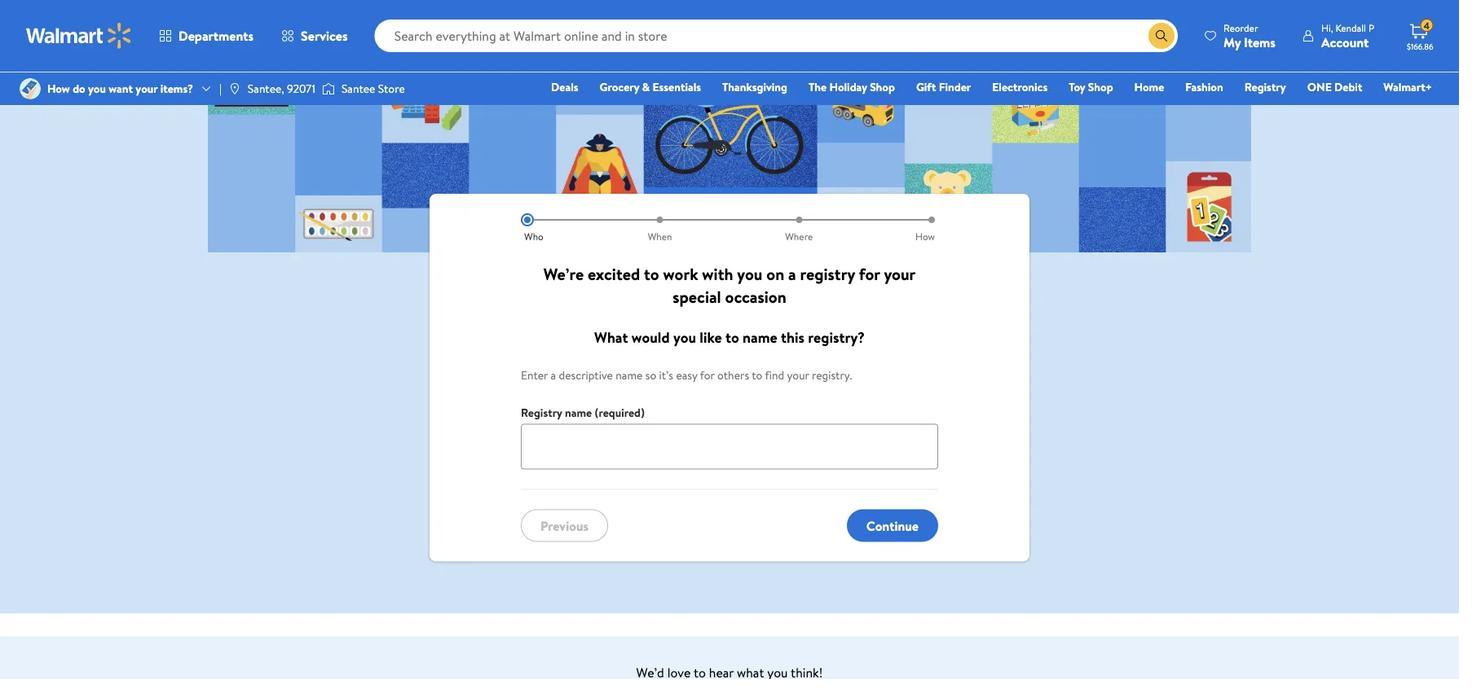 Task type: describe. For each thing, give the bounding box(es) containing it.
registry for registry
[[1245, 79, 1286, 95]]

registry link
[[1237, 78, 1293, 96]]

0 horizontal spatial a
[[551, 368, 556, 384]]

hi, kendall p account
[[1321, 21, 1374, 51]]

&
[[642, 79, 650, 95]]

we're excited to work with you on a registry for your special occasion
[[543, 263, 916, 309]]

registry for registry name (required)
[[521, 405, 562, 421]]

your inside the we're excited to work with you on a registry for your special occasion
[[884, 263, 916, 286]]

 image for santee store
[[322, 81, 335, 97]]

4
[[1424, 19, 1430, 32]]

0 vertical spatial your
[[136, 81, 158, 97]]

p
[[1369, 21, 1374, 35]]

how list item
[[869, 214, 938, 244]]

services button
[[267, 16, 362, 55]]

toy
[[1069, 79, 1085, 95]]

 image for santee, 92071
[[228, 82, 241, 95]]

enter
[[521, 368, 548, 384]]

who
[[524, 230, 544, 244]]

services
[[301, 27, 348, 45]]

departments
[[179, 27, 254, 45]]

you for want
[[88, 81, 106, 97]]

the holiday shop
[[809, 79, 895, 95]]

when
[[648, 230, 672, 244]]

finder
[[939, 79, 971, 95]]

2 horizontal spatial to
[[752, 368, 762, 384]]

my
[[1224, 33, 1241, 51]]

electronics
[[992, 79, 1048, 95]]

$166.86
[[1407, 41, 1434, 52]]

home
[[1134, 79, 1164, 95]]

this
[[781, 328, 805, 348]]

holiday
[[829, 79, 867, 95]]

electronics link
[[985, 78, 1055, 96]]

Registry name (required) text field
[[521, 425, 938, 470]]

gift
[[916, 79, 936, 95]]

to inside the we're excited to work with you on a registry for your special occasion
[[644, 263, 659, 286]]

grocery & essentials link
[[592, 78, 708, 96]]

2 horizontal spatial name
[[743, 328, 778, 348]]

a inside the we're excited to work with you on a registry for your special occasion
[[788, 263, 796, 286]]

items?
[[160, 81, 193, 97]]

on
[[767, 263, 784, 286]]

enter a descriptive name so it's easy for others to find your registry.
[[521, 368, 852, 384]]

what
[[594, 328, 628, 348]]

registry name (required)
[[521, 405, 645, 421]]

debit
[[1335, 79, 1362, 95]]

1 horizontal spatial your
[[787, 368, 809, 384]]

registry.
[[812, 368, 852, 384]]

1 shop from the left
[[870, 79, 895, 95]]

where list item
[[730, 214, 869, 244]]

deals
[[551, 79, 578, 95]]

2 vertical spatial name
[[565, 405, 592, 421]]

would
[[632, 328, 670, 348]]

easy
[[676, 368, 697, 384]]

you for like
[[673, 328, 696, 348]]

toy shop link
[[1062, 78, 1121, 96]]

departments button
[[145, 16, 267, 55]]

santee, 92071
[[248, 81, 315, 97]]

what would you like to name this registry?
[[594, 328, 865, 348]]

1 horizontal spatial to
[[725, 328, 739, 348]]

who list item
[[521, 214, 590, 244]]

account
[[1321, 33, 1369, 51]]

continue
[[866, 517, 919, 535]]

with
[[702, 263, 733, 286]]

work
[[663, 263, 698, 286]]

one debit link
[[1300, 78, 1370, 96]]

occasion
[[725, 286, 786, 309]]

1 vertical spatial name
[[616, 368, 643, 384]]

we're
[[543, 263, 584, 286]]

thanksgiving link
[[715, 78, 795, 96]]

one
[[1307, 79, 1332, 95]]

search icon image
[[1155, 29, 1168, 42]]



Task type: vqa. For each thing, say whether or not it's contained in the screenshot.
it inside 'Vibration? That's just a buzzing sound It doesn't really have anything that vibrates but it does make noise when you turn the vibration on. Guess mine came broken? If not, then the vibration is seriously lacking. Bubbles are a joke also.'
no



Task type: locate. For each thing, give the bounding box(es) containing it.
2 vertical spatial your
[[787, 368, 809, 384]]

walmart+
[[1384, 79, 1432, 95]]

1 vertical spatial to
[[725, 328, 739, 348]]

one debit
[[1307, 79, 1362, 95]]

the
[[809, 79, 827, 95]]

when list item
[[590, 214, 730, 244]]

2 horizontal spatial your
[[884, 263, 916, 286]]

(required)
[[595, 405, 645, 421]]

 image right 92071
[[322, 81, 335, 97]]

santee,
[[248, 81, 284, 97]]

excited
[[588, 263, 640, 286]]

registry?
[[808, 328, 865, 348]]

1 horizontal spatial shop
[[1088, 79, 1113, 95]]

a right on
[[788, 263, 796, 286]]

shop right toy
[[1088, 79, 1113, 95]]

name left this
[[743, 328, 778, 348]]

1 vertical spatial you
[[737, 263, 763, 286]]

1 horizontal spatial for
[[859, 263, 880, 286]]

walmart+ link
[[1376, 78, 1440, 96]]

list containing who
[[521, 214, 938, 244]]

home link
[[1127, 78, 1172, 96]]

how
[[47, 81, 70, 97], [916, 230, 935, 244]]

0 horizontal spatial your
[[136, 81, 158, 97]]

0 horizontal spatial how
[[47, 81, 70, 97]]

1 vertical spatial a
[[551, 368, 556, 384]]

name
[[743, 328, 778, 348], [616, 368, 643, 384], [565, 405, 592, 421]]

a right enter
[[551, 368, 556, 384]]

to
[[644, 263, 659, 286], [725, 328, 739, 348], [752, 368, 762, 384]]

name down descriptive
[[565, 405, 592, 421]]

0 vertical spatial you
[[88, 81, 106, 97]]

for right registry
[[859, 263, 880, 286]]

0 horizontal spatial to
[[644, 263, 659, 286]]

92071
[[287, 81, 315, 97]]

do
[[73, 81, 85, 97]]

walmart image
[[26, 23, 132, 49]]

0 vertical spatial registry
[[1245, 79, 1286, 95]]

you
[[88, 81, 106, 97], [737, 263, 763, 286], [673, 328, 696, 348]]

it's
[[659, 368, 673, 384]]

0 vertical spatial name
[[743, 328, 778, 348]]

find
[[765, 368, 784, 384]]

santee
[[341, 81, 375, 97]]

2 vertical spatial you
[[673, 328, 696, 348]]

you left on
[[737, 263, 763, 286]]

how for how do you want your items?
[[47, 81, 70, 97]]

shop right holiday
[[870, 79, 895, 95]]

hi,
[[1321, 21, 1333, 35]]

for
[[859, 263, 880, 286], [700, 368, 715, 384]]

toy shop
[[1069, 79, 1113, 95]]

santee store
[[341, 81, 405, 97]]

deals link
[[544, 78, 586, 96]]

2 shop from the left
[[1088, 79, 1113, 95]]

name left so on the bottom left of the page
[[616, 368, 643, 384]]

1 horizontal spatial registry
[[1245, 79, 1286, 95]]

so
[[645, 368, 656, 384]]

your down how list item
[[884, 263, 916, 286]]

1 vertical spatial your
[[884, 263, 916, 286]]

1 horizontal spatial how
[[916, 230, 935, 244]]

0 vertical spatial how
[[47, 81, 70, 97]]

your
[[136, 81, 158, 97], [884, 263, 916, 286], [787, 368, 809, 384]]

0 horizontal spatial shop
[[870, 79, 895, 95]]

0 vertical spatial to
[[644, 263, 659, 286]]

0 horizontal spatial  image
[[20, 78, 41, 99]]

thanksgiving
[[722, 79, 787, 95]]

2 vertical spatial to
[[752, 368, 762, 384]]

0 horizontal spatial you
[[88, 81, 106, 97]]

your right the find on the right bottom
[[787, 368, 809, 384]]

grocery & essentials
[[600, 79, 701, 95]]

for right easy
[[700, 368, 715, 384]]

want
[[109, 81, 133, 97]]

to left the find on the right bottom
[[752, 368, 762, 384]]

2 horizontal spatial  image
[[322, 81, 335, 97]]

special
[[673, 286, 721, 309]]

1 vertical spatial registry
[[521, 405, 562, 421]]

fashion link
[[1178, 78, 1231, 96]]

1 horizontal spatial a
[[788, 263, 796, 286]]

 image left do
[[20, 78, 41, 99]]

fashion
[[1186, 79, 1223, 95]]

0 horizontal spatial registry
[[521, 405, 562, 421]]

you left like
[[673, 328, 696, 348]]

 image
[[20, 78, 41, 99], [322, 81, 335, 97], [228, 82, 241, 95]]

continue button
[[847, 510, 938, 543]]

registry down enter
[[521, 405, 562, 421]]

your right want
[[136, 81, 158, 97]]

how for how
[[916, 230, 935, 244]]

others
[[717, 368, 749, 384]]

 image right |
[[228, 82, 241, 95]]

items
[[1244, 33, 1276, 51]]

grocery
[[600, 79, 639, 95]]

you inside the we're excited to work with you on a registry for your special occasion
[[737, 263, 763, 286]]

gift finder
[[916, 79, 971, 95]]

0 vertical spatial a
[[788, 263, 796, 286]]

you right do
[[88, 81, 106, 97]]

for inside the we're excited to work with you on a registry for your special occasion
[[859, 263, 880, 286]]

0 horizontal spatial name
[[565, 405, 592, 421]]

1 vertical spatial for
[[700, 368, 715, 384]]

how inside list item
[[916, 230, 935, 244]]

 image for how do you want your items?
[[20, 78, 41, 99]]

gift finder link
[[909, 78, 978, 96]]

store
[[378, 81, 405, 97]]

shop
[[870, 79, 895, 95], [1088, 79, 1113, 95]]

essentials
[[653, 79, 701, 95]]

kendall
[[1336, 21, 1366, 35]]

|
[[219, 81, 222, 97]]

reorder my items
[[1224, 21, 1276, 51]]

registry down items
[[1245, 79, 1286, 95]]

descriptive
[[559, 368, 613, 384]]

Search search field
[[375, 20, 1178, 52]]

Walmart Site-Wide search field
[[375, 20, 1178, 52]]

0 vertical spatial for
[[859, 263, 880, 286]]

1 horizontal spatial you
[[673, 328, 696, 348]]

reorder
[[1224, 21, 1258, 35]]

to right like
[[725, 328, 739, 348]]

2 horizontal spatial you
[[737, 263, 763, 286]]

1 horizontal spatial  image
[[228, 82, 241, 95]]

to left work on the top
[[644, 263, 659, 286]]

registry
[[800, 263, 855, 286]]

where
[[785, 230, 813, 244]]

1 vertical spatial how
[[916, 230, 935, 244]]

registry
[[1245, 79, 1286, 95], [521, 405, 562, 421]]

the holiday shop link
[[801, 78, 902, 96]]

how do you want your items?
[[47, 81, 193, 97]]

1 horizontal spatial name
[[616, 368, 643, 384]]

list
[[521, 214, 938, 244]]

like
[[700, 328, 722, 348]]

previous
[[540, 517, 589, 535]]

0 horizontal spatial for
[[700, 368, 715, 384]]

previous button
[[521, 510, 608, 543]]

a
[[788, 263, 796, 286], [551, 368, 556, 384]]



